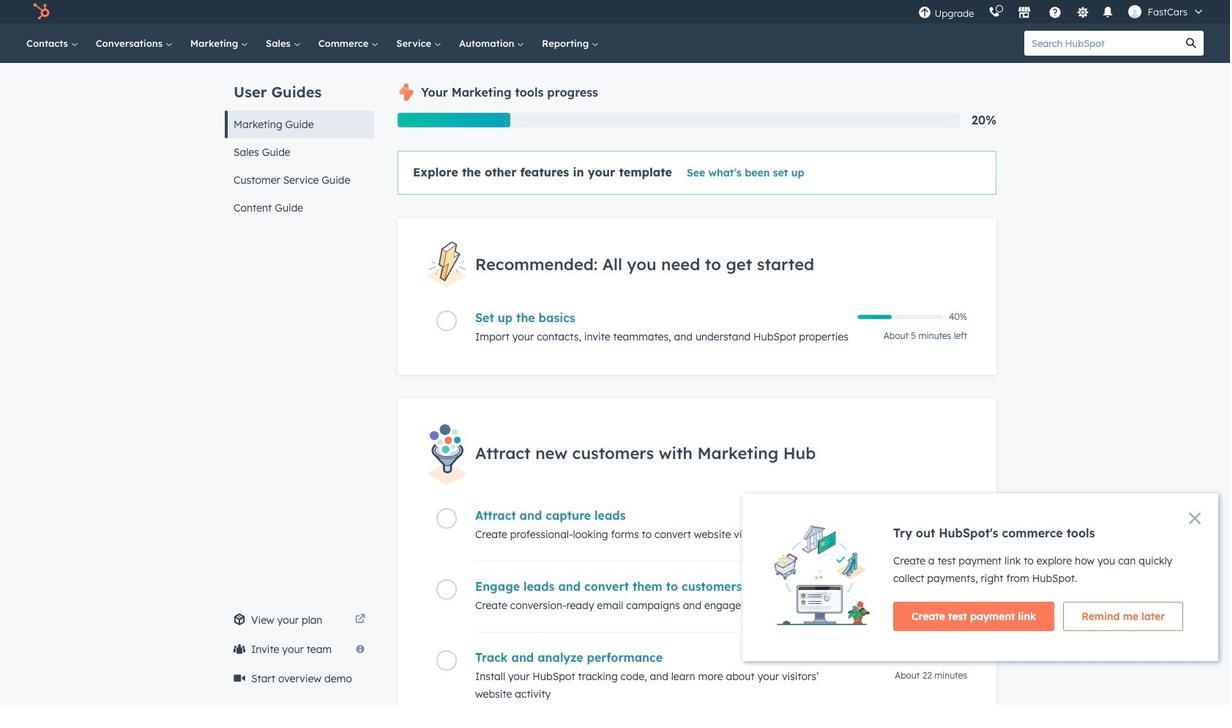 Task type: vqa. For each thing, say whether or not it's contained in the screenshot.
"Link opens in a new window" ICON
yes



Task type: locate. For each thing, give the bounding box(es) containing it.
user guides element
[[225, 63, 374, 222]]

progress bar
[[398, 113, 510, 127]]

[object object] complete progress bar
[[858, 315, 892, 320]]

menu
[[912, 0, 1213, 23]]

marketplaces image
[[1019, 7, 1032, 20]]

christina overa image
[[1129, 5, 1143, 18]]



Task type: describe. For each thing, give the bounding box(es) containing it.
link opens in a new window image
[[355, 615, 366, 626]]

Search HubSpot search field
[[1025, 31, 1180, 56]]

link opens in a new window image
[[355, 612, 366, 629]]

close image
[[1190, 513, 1202, 525]]



